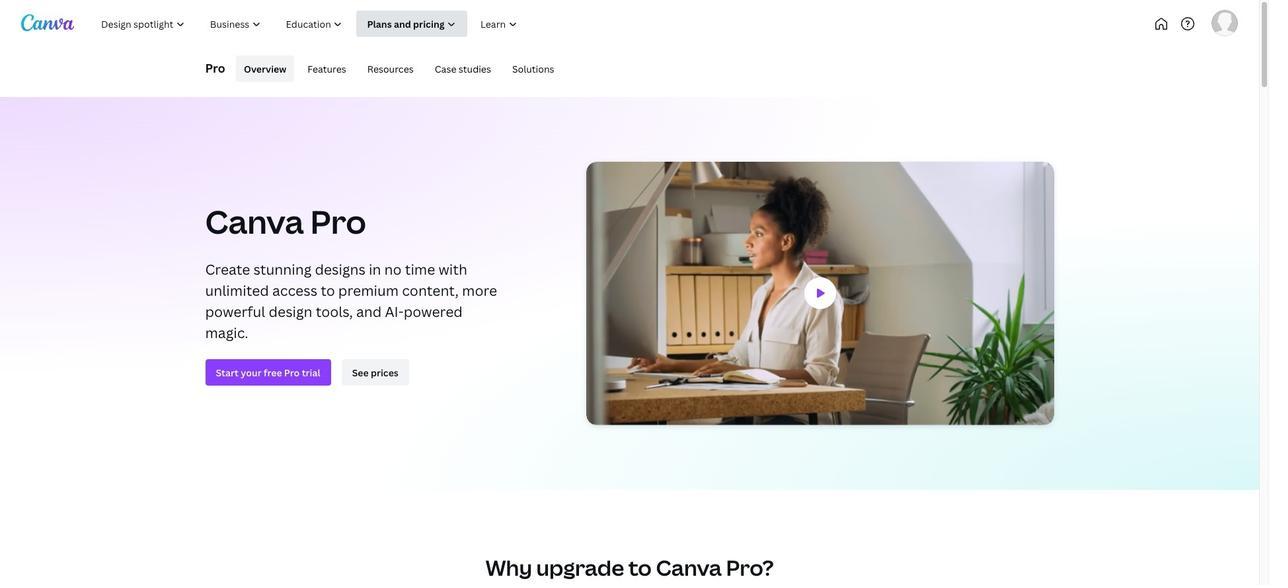 Task type: locate. For each thing, give the bounding box(es) containing it.
menu bar
[[231, 56, 562, 82]]

video shows a woman typing at a computer, and text on screen: "hey they're multi-tasker. considering upgrading to canva pro?", followed by a series of motion graphics demonstrating canva features for making a video social post. features include video background remover, magic eraser, beatsync, magic write and magic resize. video ends with line of text: "inspired to create? try canva pro for free, today" image
[[586, 162, 1054, 426]]



Task type: describe. For each thing, give the bounding box(es) containing it.
top level navigation element
[[90, 11, 574, 37]]



Task type: vqa. For each thing, say whether or not it's contained in the screenshot.
Message preferences
no



